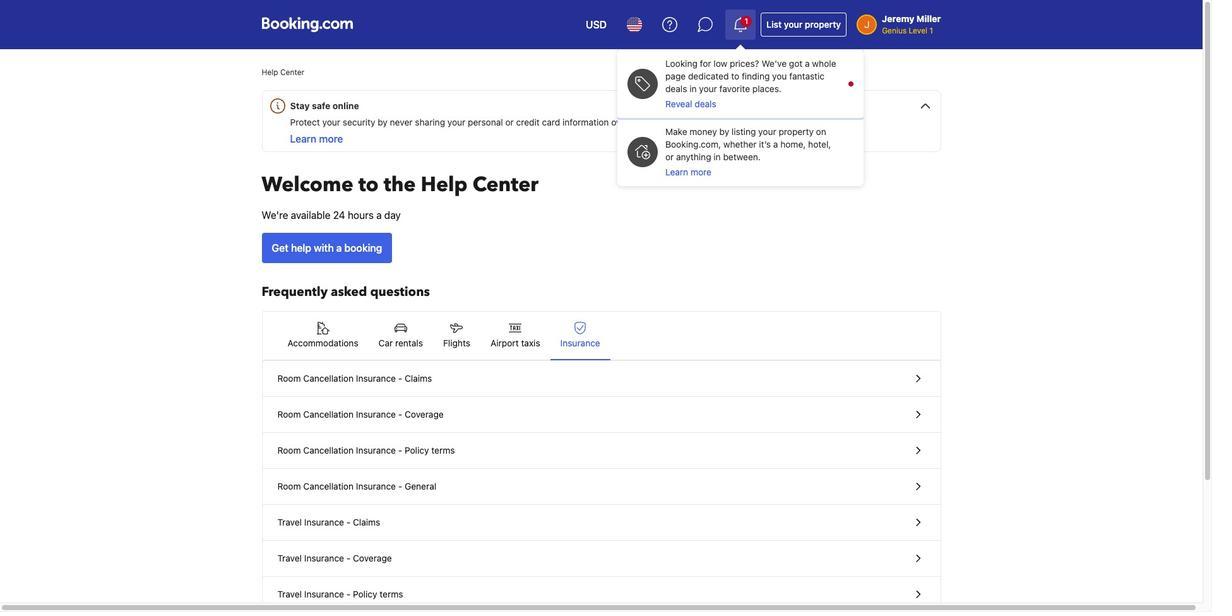 Task type: locate. For each thing, give the bounding box(es) containing it.
0 vertical spatial more
[[319, 133, 343, 145]]

1 horizontal spatial center
[[473, 171, 539, 199]]

learn down anything
[[666, 167, 688, 177]]

0 horizontal spatial claims
[[353, 517, 380, 528]]

deals down page
[[666, 83, 687, 94]]

- down car rentals on the left bottom of the page
[[398, 373, 402, 384]]

more down "protect"
[[319, 133, 343, 145]]

fantastic
[[790, 71, 825, 81]]

deals up email, on the top right of the page
[[695, 99, 717, 109]]

your down dedicated
[[699, 83, 717, 94]]

asked
[[331, 284, 367, 301]]

jeremy miller genius level 1
[[882, 13, 941, 35]]

0 vertical spatial deals
[[666, 83, 687, 94]]

1 vertical spatial travel
[[278, 553, 302, 564]]

learn inside 'make money by listing your property on booking.com, whether it's a home, hotel, or anything in between. learn more'
[[666, 167, 688, 177]]

1 vertical spatial deals
[[695, 99, 717, 109]]

4 cancellation from the top
[[303, 481, 354, 492]]

insurance inside travel insurance - coverage button
[[304, 553, 344, 564]]

terms
[[431, 445, 455, 456], [380, 589, 403, 600]]

room cancellation insurance - general button
[[262, 469, 941, 505]]

insurance down room cancellation insurance - policy terms
[[356, 481, 396, 492]]

deals
[[666, 83, 687, 94], [695, 99, 717, 109]]

day
[[384, 210, 401, 221]]

a right it's
[[773, 139, 778, 150]]

in inside 'make money by listing your property on booking.com, whether it's a home, hotel, or anything in between. learn more'
[[714, 152, 721, 162]]

1 vertical spatial more
[[691, 167, 712, 177]]

room inside room cancellation insurance - general button
[[278, 481, 301, 492]]

0 horizontal spatial in
[[690, 83, 697, 94]]

by
[[378, 117, 388, 128], [678, 117, 687, 128], [720, 126, 729, 137]]

to inside looking for low prices? we've got a whole page dedicated to finding you fantastic deals in your favorite places. reveal deals
[[731, 71, 740, 81]]

your right sharing
[[448, 117, 466, 128]]

stay safe online button
[[267, 91, 941, 116]]

0 vertical spatial in
[[690, 83, 697, 94]]

0 vertical spatial to
[[731, 71, 740, 81]]

the inside protect your security by never sharing your personal or credit card information over the phone, by email, or chat. learn more
[[632, 117, 645, 128]]

room inside room cancellation insurance - policy terms button
[[278, 445, 301, 456]]

1 vertical spatial claims
[[353, 517, 380, 528]]

or inside 'make money by listing your property on booking.com, whether it's a home, hotel, or anything in between. learn more'
[[666, 152, 674, 162]]

cancellation for room cancellation insurance - claims
[[303, 373, 354, 384]]

cancellation down room cancellation insurance - claims
[[303, 409, 354, 420]]

travel insurance - claims button
[[262, 505, 941, 541]]

1 horizontal spatial learn
[[666, 167, 688, 177]]

a right with
[[336, 242, 342, 254]]

safe
[[312, 100, 331, 111]]

insurance up travel insurance - coverage
[[304, 517, 344, 528]]

it's
[[759, 139, 771, 150]]

claims
[[405, 373, 432, 384], [353, 517, 380, 528]]

1 horizontal spatial policy
[[405, 445, 429, 456]]

0 horizontal spatial coverage
[[353, 553, 392, 564]]

2 vertical spatial travel
[[278, 589, 302, 600]]

travel down travel insurance - claims
[[278, 553, 302, 564]]

to up hours
[[358, 171, 379, 199]]

room for room cancellation insurance - policy terms
[[278, 445, 301, 456]]

in inside looking for low prices? we've got a whole page dedicated to finding you fantastic deals in your favorite places. reveal deals
[[690, 83, 697, 94]]

questions
[[370, 284, 430, 301]]

travel
[[278, 517, 302, 528], [278, 553, 302, 564], [278, 589, 302, 600]]

cancellation down accommodations at bottom left
[[303, 373, 354, 384]]

the right over
[[632, 117, 645, 128]]

4 room from the top
[[278, 481, 301, 492]]

policy
[[405, 445, 429, 456], [353, 589, 377, 600]]

or left credit
[[506, 117, 514, 128]]

1 horizontal spatial coverage
[[405, 409, 444, 420]]

usd
[[586, 19, 607, 30]]

room cancellation insurance - claims button
[[262, 361, 941, 397]]

or left chat.
[[716, 117, 725, 128]]

1 horizontal spatial 1
[[930, 26, 933, 35]]

-
[[398, 373, 402, 384], [398, 409, 402, 420], [398, 445, 402, 456], [398, 481, 402, 492], [347, 517, 351, 528], [347, 553, 351, 564], [347, 589, 351, 600]]

2 horizontal spatial or
[[716, 117, 725, 128]]

cancellation inside the room cancellation insurance - claims button
[[303, 373, 354, 384]]

insurance up room cancellation insurance - policy terms
[[356, 409, 396, 420]]

frequently
[[262, 284, 328, 301]]

by left listing on the right top
[[720, 126, 729, 137]]

24
[[333, 210, 345, 221]]

a inside button
[[336, 242, 342, 254]]

on
[[816, 126, 827, 137]]

insurance inside room cancellation insurance - coverage button
[[356, 409, 396, 420]]

1 horizontal spatial in
[[714, 152, 721, 162]]

information
[[563, 117, 609, 128]]

cancellation for room cancellation insurance - policy terms
[[303, 445, 354, 456]]

travel insurance - coverage
[[278, 553, 392, 564]]

0 vertical spatial travel
[[278, 517, 302, 528]]

1 travel from the top
[[278, 517, 302, 528]]

in down dedicated
[[690, 83, 697, 94]]

your
[[784, 19, 803, 30], [699, 83, 717, 94], [322, 117, 340, 128], [448, 117, 466, 128], [759, 126, 777, 137]]

- up travel insurance - policy terms
[[347, 553, 351, 564]]

insurance inside room cancellation insurance - policy terms button
[[356, 445, 396, 456]]

1 down miller
[[930, 26, 933, 35]]

to
[[731, 71, 740, 81], [358, 171, 379, 199]]

2 travel from the top
[[278, 553, 302, 564]]

1 horizontal spatial the
[[632, 117, 645, 128]]

1 horizontal spatial or
[[666, 152, 674, 162]]

policy down travel insurance - coverage
[[353, 589, 377, 600]]

1 vertical spatial help
[[421, 171, 468, 199]]

the
[[632, 117, 645, 128], [384, 171, 416, 199]]

finding
[[742, 71, 770, 81]]

center up stay
[[280, 68, 304, 77]]

help
[[262, 68, 278, 77], [421, 171, 468, 199]]

1 horizontal spatial to
[[731, 71, 740, 81]]

3 room from the top
[[278, 445, 301, 456]]

learn
[[290, 133, 317, 145], [666, 167, 688, 177]]

insurance inside the room cancellation insurance - claims button
[[356, 373, 396, 384]]

1 vertical spatial terms
[[380, 589, 403, 600]]

cancellation inside room cancellation insurance - coverage button
[[303, 409, 354, 420]]

cancellation for room cancellation insurance - general
[[303, 481, 354, 492]]

policy up the general at the bottom
[[405, 445, 429, 456]]

0 vertical spatial property
[[805, 19, 841, 30]]

cancellation up "room cancellation insurance - general"
[[303, 445, 354, 456]]

insurance
[[561, 338, 600, 349], [356, 373, 396, 384], [356, 409, 396, 420], [356, 445, 396, 456], [356, 481, 396, 492], [304, 517, 344, 528], [304, 553, 344, 564], [304, 589, 344, 600]]

in right anything
[[714, 152, 721, 162]]

more down anything
[[691, 167, 712, 177]]

2 cancellation from the top
[[303, 409, 354, 420]]

1 room from the top
[[278, 373, 301, 384]]

2 room from the top
[[278, 409, 301, 420]]

travel for travel insurance - policy terms
[[278, 589, 302, 600]]

0 horizontal spatial terms
[[380, 589, 403, 600]]

online
[[333, 100, 359, 111]]

1 left the list
[[745, 16, 748, 26]]

claims down "room cancellation insurance - general"
[[353, 517, 380, 528]]

travel insurance - claims
[[278, 517, 380, 528]]

1 vertical spatial to
[[358, 171, 379, 199]]

1 inside button
[[745, 16, 748, 26]]

travel up travel insurance - coverage
[[278, 517, 302, 528]]

0 horizontal spatial the
[[384, 171, 416, 199]]

level
[[909, 26, 928, 35]]

insurance down room cancellation insurance - coverage
[[356, 445, 396, 456]]

1 horizontal spatial help
[[421, 171, 468, 199]]

your right the list
[[784, 19, 803, 30]]

email,
[[690, 117, 714, 128]]

by down "reveal"
[[678, 117, 687, 128]]

list
[[767, 19, 782, 30]]

0 horizontal spatial center
[[280, 68, 304, 77]]

help center
[[262, 68, 304, 77]]

make
[[666, 126, 687, 137]]

cancellation
[[303, 373, 354, 384], [303, 409, 354, 420], [303, 445, 354, 456], [303, 481, 354, 492]]

cancellation inside room cancellation insurance - general button
[[303, 481, 354, 492]]

or
[[506, 117, 514, 128], [716, 117, 725, 128], [666, 152, 674, 162]]

3 travel from the top
[[278, 589, 302, 600]]

1 horizontal spatial by
[[678, 117, 687, 128]]

or left anything
[[666, 152, 674, 162]]

the up "day"
[[384, 171, 416, 199]]

room cancellation insurance - policy terms
[[278, 445, 455, 456]]

property up home,
[[779, 126, 814, 137]]

1 vertical spatial policy
[[353, 589, 377, 600]]

center down protect your security by never sharing your personal or credit card information over the phone, by email, or chat. learn more at the top
[[473, 171, 539, 199]]

low
[[714, 58, 728, 69]]

1 vertical spatial learn
[[666, 167, 688, 177]]

to up favorite
[[731, 71, 740, 81]]

hours
[[348, 210, 374, 221]]

0 vertical spatial terms
[[431, 445, 455, 456]]

1 vertical spatial in
[[714, 152, 721, 162]]

- down room cancellation insurance - coverage
[[398, 445, 402, 456]]

a right got
[[805, 58, 810, 69]]

travel down travel insurance - coverage
[[278, 589, 302, 600]]

room cancellation insurance - coverage button
[[262, 397, 941, 433]]

room inside button
[[278, 373, 301, 384]]

3 cancellation from the top
[[303, 445, 354, 456]]

room for room cancellation insurance - general
[[278, 481, 301, 492]]

learn down "protect"
[[290, 133, 317, 145]]

0 vertical spatial learn
[[290, 133, 317, 145]]

your inside looking for low prices? we've got a whole page dedicated to finding you fantastic deals in your favorite places. reveal deals
[[699, 83, 717, 94]]

a
[[805, 58, 810, 69], [773, 139, 778, 150], [376, 210, 382, 221], [336, 242, 342, 254]]

property inside list your property link
[[805, 19, 841, 30]]

insurance up the room cancellation insurance - claims button
[[561, 338, 600, 349]]

claims down rentals
[[405, 373, 432, 384]]

0 horizontal spatial learn
[[290, 133, 317, 145]]

room inside room cancellation insurance - coverage button
[[278, 409, 301, 420]]

1 horizontal spatial more
[[691, 167, 712, 177]]

insurance down travel insurance - claims
[[304, 553, 344, 564]]

cancellation inside room cancellation insurance - policy terms button
[[303, 445, 354, 456]]

0 vertical spatial help
[[262, 68, 278, 77]]

1 horizontal spatial deals
[[695, 99, 717, 109]]

room
[[278, 373, 301, 384], [278, 409, 301, 420], [278, 445, 301, 456], [278, 481, 301, 492]]

by left 'never'
[[378, 117, 388, 128]]

tab list
[[262, 312, 941, 361]]

your up it's
[[759, 126, 777, 137]]

1 horizontal spatial claims
[[405, 373, 432, 384]]

phone,
[[647, 117, 675, 128]]

we're
[[262, 210, 288, 221]]

listing
[[732, 126, 756, 137]]

1 vertical spatial center
[[473, 171, 539, 199]]

1 vertical spatial property
[[779, 126, 814, 137]]

0 horizontal spatial more
[[319, 133, 343, 145]]

insurance down car
[[356, 373, 396, 384]]

2 horizontal spatial by
[[720, 126, 729, 137]]

cancellation up travel insurance - claims
[[303, 481, 354, 492]]

in
[[690, 83, 697, 94], [714, 152, 721, 162]]

claims inside the room cancellation insurance - claims button
[[405, 373, 432, 384]]

travel insurance - policy terms button
[[262, 577, 941, 613]]

get
[[272, 242, 289, 254]]

looking for low prices? we've got a whole page dedicated to finding you fantastic deals in your favorite places. reveal deals
[[666, 58, 836, 109]]

0 horizontal spatial 1
[[745, 16, 748, 26]]

booking.com online hotel reservations image
[[262, 17, 353, 32]]

coverage
[[405, 409, 444, 420], [353, 553, 392, 564]]

center
[[280, 68, 304, 77], [473, 171, 539, 199]]

property inside 'make money by listing your property on booking.com, whether it's a home, hotel, or anything in between. learn more'
[[779, 126, 814, 137]]

flights
[[443, 338, 470, 349]]

property
[[805, 19, 841, 30], [779, 126, 814, 137]]

property up whole
[[805, 19, 841, 30]]

claims inside travel insurance - claims button
[[353, 517, 380, 528]]

0 vertical spatial claims
[[405, 373, 432, 384]]

over
[[611, 117, 629, 128]]

make money by listing your property on booking.com, whether it's a home, hotel, or anything in between. learn more
[[666, 126, 831, 177]]

1 cancellation from the top
[[303, 373, 354, 384]]

got
[[789, 58, 803, 69]]

get help with a booking button
[[262, 233, 392, 263]]

tab list containing accommodations
[[262, 312, 941, 361]]

0 vertical spatial the
[[632, 117, 645, 128]]

insurance down travel insurance - coverage
[[304, 589, 344, 600]]

room cancellation insurance - coverage
[[278, 409, 444, 420]]

favorite
[[720, 83, 750, 94]]



Task type: describe. For each thing, give the bounding box(es) containing it.
insurance inside travel insurance - policy terms button
[[304, 589, 344, 600]]

taxis
[[521, 338, 540, 349]]

car
[[379, 338, 393, 349]]

never
[[390, 117, 413, 128]]

dedicated
[[688, 71, 729, 81]]

1 vertical spatial coverage
[[353, 553, 392, 564]]

we've
[[762, 58, 787, 69]]

a left "day"
[[376, 210, 382, 221]]

jeremy
[[882, 13, 915, 24]]

card
[[542, 117, 560, 128]]

flights button
[[433, 312, 481, 360]]

miller
[[917, 13, 941, 24]]

protect
[[290, 117, 320, 128]]

insurance button
[[550, 312, 611, 360]]

by inside 'make money by listing your property on booking.com, whether it's a home, hotel, or anything in between. learn more'
[[720, 126, 729, 137]]

in for between.
[[714, 152, 721, 162]]

insurance inside room cancellation insurance - general button
[[356, 481, 396, 492]]

booking
[[344, 242, 382, 254]]

available
[[291, 210, 331, 221]]

security
[[343, 117, 375, 128]]

0 horizontal spatial help
[[262, 68, 278, 77]]

for
[[700, 58, 711, 69]]

rentals
[[395, 338, 423, 349]]

1 inside jeremy miller genius level 1
[[930, 26, 933, 35]]

your down stay safe online
[[322, 117, 340, 128]]

travel for travel insurance - coverage
[[278, 553, 302, 564]]

0 horizontal spatial to
[[358, 171, 379, 199]]

1 vertical spatial the
[[384, 171, 416, 199]]

stay
[[290, 100, 310, 111]]

chat.
[[727, 117, 747, 128]]

travel alert element
[[262, 90, 941, 152]]

airport taxis button
[[481, 312, 550, 360]]

prices?
[[730, 58, 759, 69]]

whole
[[812, 58, 836, 69]]

0 horizontal spatial deals
[[666, 83, 687, 94]]

0 horizontal spatial by
[[378, 117, 388, 128]]

0 horizontal spatial or
[[506, 117, 514, 128]]

0 horizontal spatial policy
[[353, 589, 377, 600]]

- down travel insurance - coverage
[[347, 589, 351, 600]]

room cancellation insurance - claims
[[278, 373, 432, 384]]

accommodations button
[[278, 312, 369, 360]]

get help with a booking
[[272, 242, 382, 254]]

credit
[[516, 117, 540, 128]]

room cancellation insurance - general
[[278, 481, 436, 492]]

more inside 'make money by listing your property on booking.com, whether it's a home, hotel, or anything in between. learn more'
[[691, 167, 712, 177]]

general
[[405, 481, 436, 492]]

learn more link
[[290, 133, 343, 145]]

learn inside protect your security by never sharing your personal or credit card information over the phone, by email, or chat. learn more
[[290, 133, 317, 145]]

with
[[314, 242, 334, 254]]

personal
[[468, 117, 503, 128]]

0 vertical spatial center
[[280, 68, 304, 77]]

usd button
[[578, 9, 615, 40]]

genius
[[882, 26, 907, 35]]

travel insurance - policy terms
[[278, 589, 403, 600]]

room for room cancellation insurance - coverage
[[278, 409, 301, 420]]

help
[[291, 242, 311, 254]]

airport taxis
[[491, 338, 540, 349]]

frequently asked questions
[[262, 284, 430, 301]]

booking.com,
[[666, 139, 721, 150]]

more inside protect your security by never sharing your personal or credit card information over the phone, by email, or chat. learn more
[[319, 133, 343, 145]]

car rentals
[[379, 338, 423, 349]]

sharing
[[415, 117, 445, 128]]

reveal
[[666, 99, 692, 109]]

travel insurance - coverage button
[[262, 541, 941, 577]]

welcome
[[262, 171, 353, 199]]

0 vertical spatial coverage
[[405, 409, 444, 420]]

0 vertical spatial policy
[[405, 445, 429, 456]]

protect your security by never sharing your personal or credit card information over the phone, by email, or chat. learn more
[[290, 117, 747, 145]]

room cancellation insurance - policy terms button
[[262, 433, 941, 469]]

between.
[[723, 152, 761, 162]]

- up room cancellation insurance - policy terms
[[398, 409, 402, 420]]

a inside looking for low prices? we've got a whole page dedicated to finding you fantastic deals in your favorite places. reveal deals
[[805, 58, 810, 69]]

room for room cancellation insurance - claims
[[278, 373, 301, 384]]

travel for travel insurance - claims
[[278, 517, 302, 528]]

airport
[[491, 338, 519, 349]]

1 button
[[726, 9, 756, 40]]

- down "room cancellation insurance - general"
[[347, 517, 351, 528]]

home,
[[781, 139, 806, 150]]

accommodations
[[288, 338, 358, 349]]

list your property link
[[761, 13, 847, 37]]

you
[[772, 71, 787, 81]]

car rentals button
[[369, 312, 433, 360]]

1 horizontal spatial terms
[[431, 445, 455, 456]]

places.
[[753, 83, 782, 94]]

list your property
[[767, 19, 841, 30]]

- left the general at the bottom
[[398, 481, 402, 492]]

money
[[690, 126, 717, 137]]

insurance inside insurance button
[[561, 338, 600, 349]]

in for your
[[690, 83, 697, 94]]

we're available 24 hours a day
[[262, 210, 401, 221]]

your inside 'make money by listing your property on booking.com, whether it's a home, hotel, or anything in between. learn more'
[[759, 126, 777, 137]]

whether
[[724, 139, 757, 150]]

looking
[[666, 58, 698, 69]]

insurance inside travel insurance - claims button
[[304, 517, 344, 528]]

anything
[[676, 152, 711, 162]]

cancellation for room cancellation insurance - coverage
[[303, 409, 354, 420]]

stay safe online
[[290, 100, 359, 111]]

page
[[666, 71, 686, 81]]

welcome to the help center
[[262, 171, 539, 199]]

a inside 'make money by listing your property on booking.com, whether it's a home, hotel, or anything in between. learn more'
[[773, 139, 778, 150]]



Task type: vqa. For each thing, say whether or not it's contained in the screenshot.
Airport taxis BUTTON
yes



